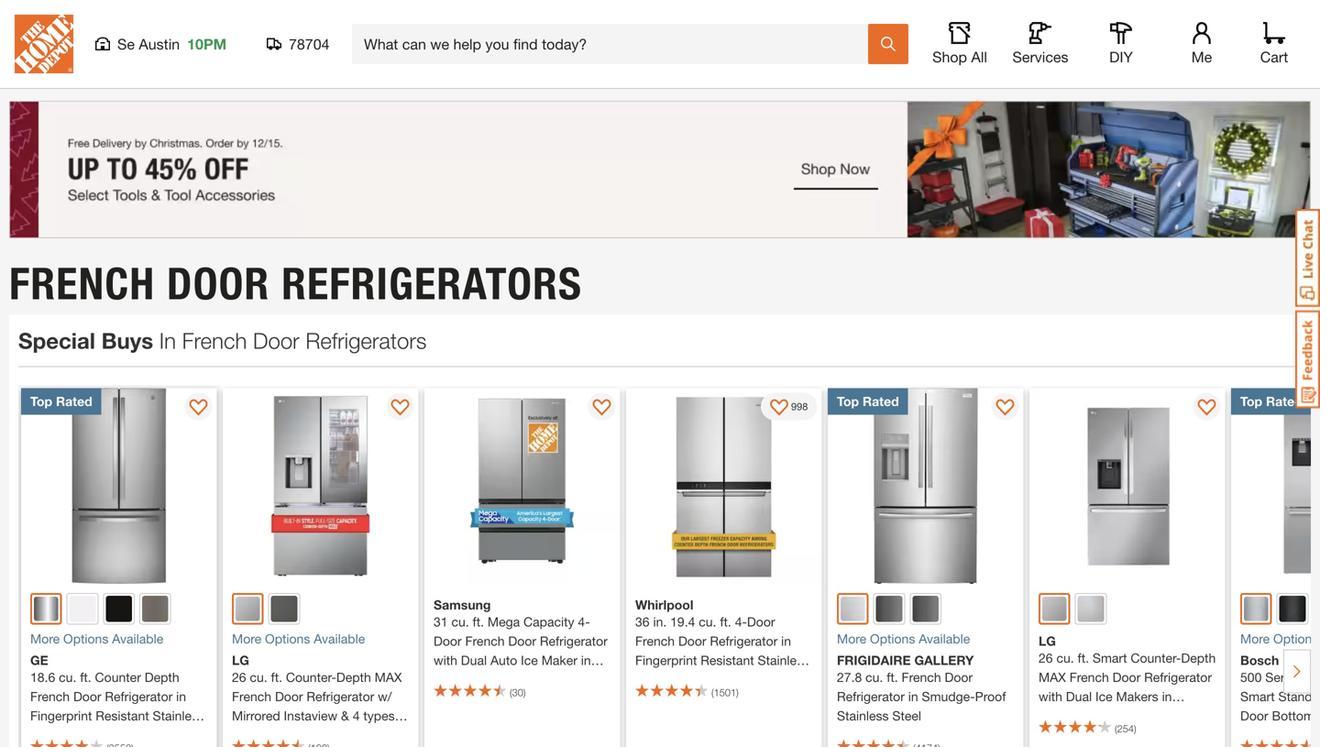 Task type: locate. For each thing, give the bounding box(es) containing it.
4 more from the left
[[1241, 632, 1270, 647]]

max
[[375, 670, 402, 685], [1039, 670, 1067, 685]]

lg 26 cu. ft. smart counter-depth max french door refrigerator with dual ice makers in printproof stainless steel
[[1039, 634, 1216, 724]]

0 vertical spatial 36
[[636, 614, 650, 630]]

1 max from the left
[[375, 670, 402, 685]]

( 254 )
[[1115, 723, 1137, 735]]

3 options from the left
[[870, 632, 916, 647]]

( for depth
[[712, 687, 714, 699]]

black image
[[106, 596, 132, 622]]

0 horizontal spatial max
[[375, 670, 402, 685]]

2 horizontal spatial rated
[[1267, 394, 1303, 409]]

available for counter
[[112, 632, 163, 647]]

0 horizontal spatial with
[[434, 653, 458, 668]]

print proof stainless steel image
[[1043, 597, 1067, 621]]

cu. inside the lg 26 cu. ft. smart counter-depth max french door refrigerator with dual ice makers in printproof stainless steel
[[1057, 651, 1075, 666]]

dual for door
[[461, 653, 487, 668]]

french down in.
[[636, 634, 675, 649]]

cu. left smart
[[1057, 651, 1075, 666]]

more options available
[[30, 632, 163, 647], [232, 632, 365, 647], [837, 632, 971, 647]]

( down 'makers'
[[1115, 723, 1118, 735]]

0 horizontal spatial display image
[[189, 399, 208, 418]]

1 horizontal spatial more options available
[[232, 632, 365, 647]]

makers
[[1117, 689, 1159, 704]]

36
[[636, 614, 650, 630], [1305, 670, 1319, 685]]

available
[[112, 632, 163, 647], [314, 632, 365, 647], [919, 632, 971, 647]]

more options available up frigidaire
[[837, 632, 971, 647]]

lg inside the lg 26 cu. ft. smart counter-depth max french door refrigerator with dual ice makers in printproof stainless steel
[[1039, 634, 1057, 649]]

78704 button
[[267, 35, 330, 53]]

0 horizontal spatial rated
[[56, 394, 92, 409]]

( down auto
[[510, 687, 512, 699]]

0 vertical spatial dual
[[461, 653, 487, 668]]

ft.
[[473, 614, 484, 630], [720, 614, 732, 630], [1078, 651, 1090, 666], [80, 670, 91, 685], [271, 670, 282, 685], [887, 670, 899, 685]]

ft. right 18.6
[[80, 670, 91, 685]]

1 more from the left
[[30, 632, 60, 647]]

2 horizontal spatial more options available
[[837, 632, 971, 647]]

(
[[510, 687, 512, 699], [712, 687, 714, 699], [1115, 723, 1118, 735]]

more options available link up gallery at the bottom
[[837, 630, 1015, 649]]

1 top rated from the left
[[30, 394, 92, 409]]

depth up the "4"
[[336, 670, 371, 685]]

0 horizontal spatial 26
[[232, 670, 246, 685]]

2 horizontal spatial display image
[[1198, 399, 1217, 418]]

with
[[434, 653, 458, 668], [1039, 689, 1063, 704]]

1 horizontal spatial top
[[837, 394, 860, 409]]

2 more from the left
[[232, 632, 262, 647]]

whirlpool 36 in. 19.4 cu. ft. 4-door french door refrigerator in fingerprint resistant stainless steel, counter depth
[[636, 597, 810, 687]]

dual inside samsung 31 cu. ft. mega capacity 4- door french door refrigerator with dual auto ice maker in stainless steel
[[461, 653, 487, 668]]

bosch 500 series 36 
[[1241, 653, 1321, 748]]

options for counter
[[63, 632, 109, 647]]

What can we help you find today? search field
[[364, 25, 868, 63]]

0 horizontal spatial ice
[[521, 653, 538, 668]]

3 available from the left
[[919, 632, 971, 647]]

max up w/
[[375, 670, 402, 685]]

maker
[[542, 653, 578, 668]]

max inside lg 26 cu. ft. counter-depth max french door refrigerator w/ mirrored instaview & 4 types of ice, printproof stainless steel
[[375, 670, 402, 685]]

2 display image from the left
[[996, 399, 1015, 418]]

1 horizontal spatial stainless steel image
[[1245, 597, 1269, 621]]

steel inside frigidaire gallery 27.8 cu. ft. french door refrigerator in smudge-proof stainless steel
[[893, 709, 922, 724]]

options down "white" image
[[63, 632, 109, 647]]

lg up mirrored
[[232, 653, 249, 668]]

whirlpool
[[636, 597, 694, 613]]

cu. for 31 cu. ft. mega capacity 4- door french door refrigerator with dual auto ice maker in stainless steel
[[452, 614, 469, 630]]

auto
[[491, 653, 518, 668]]

1 horizontal spatial printproof
[[1039, 709, 1097, 724]]

18.6
[[30, 670, 55, 685]]

ft. inside samsung 31 cu. ft. mega capacity 4- door french door refrigerator with dual auto ice maker in stainless steel
[[473, 614, 484, 630]]

depth down the fingerprint resistant slate image
[[145, 670, 179, 685]]

fingerprint up steel,
[[636, 653, 697, 668]]

1 horizontal spatial available
[[314, 632, 365, 647]]

dual inside the lg 26 cu. ft. smart counter-depth max french door refrigerator with dual ice makers in printproof stainless steel
[[1067, 689, 1092, 704]]

top rated for frigidaire
[[837, 394, 899, 409]]

1 horizontal spatial top rated
[[837, 394, 899, 409]]

special buys in french door refrigerators
[[18, 327, 427, 354]]

depth left bosch
[[1182, 651, 1216, 666]]

19.4
[[671, 614, 696, 630]]

with right proof
[[1039, 689, 1063, 704]]

1 horizontal spatial rated
[[863, 394, 899, 409]]

french inside whirlpool 36 in. 19.4 cu. ft. 4-door french door refrigerator in fingerprint resistant stainless steel, counter depth
[[636, 634, 675, 649]]

french inside ge 18.6 cu. ft. counter depth french door refrigerator in fingerprint resistant stainless steel
[[30, 689, 70, 704]]

2 horizontal spatial (
[[1115, 723, 1118, 735]]

36 right series
[[1305, 670, 1319, 685]]

stainless inside ge 18.6 cu. ft. counter depth french door refrigerator in fingerprint resistant stainless steel
[[153, 709, 205, 724]]

more options available link for counter-
[[232, 630, 409, 649]]

samsung
[[434, 597, 491, 613]]

mirrored
[[232, 709, 280, 724]]

refrigerator inside lg 26 cu. ft. counter-depth max french door refrigerator w/ mirrored instaview & 4 types of ice, printproof stainless steel
[[307, 689, 374, 704]]

2 available from the left
[[314, 632, 365, 647]]

dual left 'makers'
[[1067, 689, 1092, 704]]

french up special
[[9, 257, 155, 310]]

types
[[364, 709, 395, 724]]

refrigerators
[[348, 59, 433, 77], [282, 257, 583, 310], [306, 328, 427, 354]]

refrigerator up ( 1501 )
[[710, 634, 778, 649]]

cu.
[[452, 614, 469, 630], [699, 614, 717, 630], [1057, 651, 1075, 666], [59, 670, 76, 685], [250, 670, 268, 685], [866, 670, 884, 685]]

cu. down frigidaire
[[866, 670, 884, 685]]

3 more from the left
[[837, 632, 867, 647]]

1 horizontal spatial dual
[[1067, 689, 1092, 704]]

more options available for counter
[[30, 632, 163, 647]]

more options 
[[1241, 632, 1321, 647]]

ice
[[521, 653, 538, 668], [1096, 689, 1113, 704]]

frigidaire
[[837, 653, 911, 668]]

se
[[117, 35, 135, 53]]

ft. left smart
[[1078, 651, 1090, 666]]

0 vertical spatial ice
[[521, 653, 538, 668]]

27.8 cu. ft. french door refrigerator in smudge-proof stainless steel image
[[828, 388, 1024, 584]]

stainless steel image left black stainless steel image
[[1245, 597, 1269, 621]]

1 horizontal spatial counter-
[[1131, 651, 1182, 666]]

more options available down printproof black stainless steel image
[[232, 632, 365, 647]]

1 vertical spatial resistant
[[96, 709, 149, 724]]

services
[[1013, 48, 1069, 66]]

2 display image from the left
[[391, 399, 409, 418]]

home link
[[9, 59, 49, 77]]

fingerprint down 18.6
[[30, 709, 92, 724]]

depth
[[1182, 651, 1216, 666], [145, 670, 179, 685], [336, 670, 371, 685], [721, 672, 756, 687]]

26 inside the lg 26 cu. ft. smart counter-depth max french door refrigerator with dual ice makers in printproof stainless steel
[[1039, 651, 1053, 666]]

in inside special buys in french door refrigerators
[[159, 328, 176, 354]]

diy button
[[1092, 22, 1151, 66]]

26 inside lg 26 cu. ft. counter-depth max french door refrigerator w/ mirrored instaview & 4 types of ice, printproof stainless steel
[[232, 670, 246, 685]]

1 vertical spatial with
[[1039, 689, 1063, 704]]

0 vertical spatial printproof
[[1039, 709, 1097, 724]]

ft. up mirrored
[[271, 670, 282, 685]]

display image for (
[[593, 399, 611, 418]]

1 vertical spatial printproof
[[271, 728, 328, 743]]

options up frigidaire
[[870, 632, 916, 647]]

26 for 26 cu. ft. smart counter-depth max french door refrigerator with dual ice makers in printproof stainless steel
[[1039, 651, 1053, 666]]

refrigerator up 'makers'
[[1145, 670, 1213, 685]]

0 horizontal spatial lg
[[232, 653, 249, 668]]

steel down auto
[[489, 672, 518, 687]]

0 horizontal spatial printproof
[[271, 728, 328, 743]]

1 horizontal spatial display image
[[391, 399, 409, 418]]

lg inside lg 26 cu. ft. counter-depth max french door refrigerator w/ mirrored instaview & 4 types of ice, printproof stainless steel
[[232, 653, 249, 668]]

counter- up instaview
[[286, 670, 336, 685]]

french inside special buys in french door refrigerators
[[182, 328, 247, 354]]

0 horizontal spatial 4-
[[578, 614, 590, 630]]

1 vertical spatial ice
[[1096, 689, 1113, 704]]

in
[[159, 328, 176, 354], [782, 634, 792, 649], [581, 653, 591, 668], [176, 689, 186, 704], [909, 689, 919, 704], [1163, 689, 1173, 704]]

ft. down samsung
[[473, 614, 484, 630]]

steel down 18.6
[[30, 728, 59, 743]]

0 horizontal spatial resistant
[[96, 709, 149, 724]]

cu. right 18.6
[[59, 670, 76, 685]]

top
[[30, 394, 52, 409], [837, 394, 860, 409], [1241, 394, 1263, 409]]

2 more options available link from the left
[[232, 630, 409, 649]]

0 horizontal spatial available
[[112, 632, 163, 647]]

1 horizontal spatial lg
[[1039, 634, 1057, 649]]

1 horizontal spatial 36
[[1305, 670, 1319, 685]]

0 vertical spatial fingerprint
[[636, 653, 697, 668]]

depth right steel,
[[721, 672, 756, 687]]

1 available from the left
[[112, 632, 163, 647]]

ge
[[30, 653, 48, 668]]

gallery
[[915, 653, 974, 668]]

( right steel,
[[712, 687, 714, 699]]

0 horizontal spatial counter-
[[286, 670, 336, 685]]

2 more options available from the left
[[232, 632, 365, 647]]

26
[[1039, 651, 1053, 666], [232, 670, 246, 685]]

0 horizontal spatial printproof stainless steel image
[[236, 597, 260, 621]]

more options available link
[[30, 630, 208, 649], [232, 630, 409, 649], [837, 630, 1015, 649]]

1 display image from the left
[[770, 399, 789, 418]]

printproof black stainless steel image
[[271, 596, 297, 622]]

18.6 cu. ft. counter depth french door refrigerator in fingerprint resistant stainless steel image
[[21, 388, 217, 584]]

with inside the lg 26 cu. ft. smart counter-depth max french door refrigerator with dual ice makers in printproof stainless steel
[[1039, 689, 1063, 704]]

counter inside whirlpool 36 in. 19.4 cu. ft. 4-door french door refrigerator in fingerprint resistant stainless steel, counter depth
[[672, 672, 718, 687]]

capacity
[[524, 614, 575, 630]]

printproof left ( 254 )
[[1039, 709, 1097, 724]]

dual for max
[[1067, 689, 1092, 704]]

steel inside samsung 31 cu. ft. mega capacity 4- door french door refrigerator with dual auto ice maker in stainless steel
[[489, 672, 518, 687]]

top rated
[[30, 394, 92, 409], [837, 394, 899, 409], [1241, 394, 1303, 409]]

1 horizontal spatial more options available link
[[232, 630, 409, 649]]

1 horizontal spatial counter
[[672, 672, 718, 687]]

resistant inside whirlpool 36 in. 19.4 cu. ft. 4-door french door refrigerator in fingerprint resistant stainless steel, counter depth
[[701, 653, 755, 668]]

26 for 26 cu. ft. counter-depth max french door refrigerator w/ mirrored instaview & 4 types of ice, printproof stainless steel
[[232, 670, 246, 685]]

1 horizontal spatial resistant
[[701, 653, 755, 668]]

with down 31 in the bottom of the page
[[434, 653, 458, 668]]

ft. inside the lg 26 cu. ft. smart counter-depth max french door refrigerator with dual ice makers in printproof stainless steel
[[1078, 651, 1090, 666]]

1 top from the left
[[30, 394, 52, 409]]

more options available link down "black" image
[[30, 630, 208, 649]]

31
[[434, 614, 448, 630]]

2 max from the left
[[1039, 670, 1067, 685]]

1 more options available from the left
[[30, 632, 163, 647]]

top down special
[[30, 394, 52, 409]]

4 options from the left
[[1274, 632, 1319, 647]]

2 rated from the left
[[863, 394, 899, 409]]

french down smart
[[1070, 670, 1110, 685]]

printproof stainless steel image right print proof stainless steel icon
[[1078, 596, 1105, 622]]

more up mirrored
[[232, 632, 262, 647]]

0 horizontal spatial fingerprint
[[30, 709, 92, 724]]

2 top from the left
[[837, 394, 860, 409]]

4-
[[578, 614, 590, 630], [735, 614, 747, 630]]

options down printproof black stainless steel image
[[265, 632, 310, 647]]

available down the fingerprint resistant slate image
[[112, 632, 163, 647]]

smudge-
[[922, 689, 976, 704]]

0 horizontal spatial stainless steel image
[[877, 596, 903, 622]]

26 cu. ft. smart counter-depth max french door refrigerator with dual ice makers in printproof stainless steel image
[[1030, 388, 1226, 584]]

available up gallery at the bottom
[[919, 632, 971, 647]]

w/
[[378, 689, 392, 704]]

2 top rated from the left
[[837, 394, 899, 409]]

door
[[312, 59, 344, 77], [167, 257, 270, 310], [253, 328, 300, 354], [747, 614, 776, 630], [434, 634, 462, 649], [509, 634, 537, 649], [679, 634, 707, 649], [945, 670, 973, 685], [1113, 670, 1141, 685], [73, 689, 101, 704], [275, 689, 303, 704]]

french right the buys at the left top of the page
[[182, 328, 247, 354]]

ft. inside lg 26 cu. ft. counter-depth max french door refrigerator w/ mirrored instaview & 4 types of ice, printproof stainless steel
[[271, 670, 282, 685]]

1 horizontal spatial with
[[1039, 689, 1063, 704]]

in.
[[653, 614, 667, 630]]

ft. inside whirlpool 36 in. 19.4 cu. ft. 4-door french door refrigerator in fingerprint resistant stainless steel, counter depth
[[720, 614, 732, 630]]

1 horizontal spatial )
[[737, 687, 739, 699]]

1 horizontal spatial 4-
[[735, 614, 747, 630]]

0 horizontal spatial 36
[[636, 614, 650, 630]]

french
[[263, 59, 308, 77], [9, 257, 155, 310], [182, 328, 247, 354], [465, 634, 505, 649], [636, 634, 675, 649], [902, 670, 942, 685], [1070, 670, 1110, 685], [30, 689, 70, 704], [232, 689, 272, 704]]

with inside samsung 31 cu. ft. mega capacity 4- door french door refrigerator with dual auto ice maker in stainless steel
[[434, 653, 458, 668]]

0 horizontal spatial counter
[[95, 670, 141, 685]]

options
[[63, 632, 109, 647], [265, 632, 310, 647], [870, 632, 916, 647], [1274, 632, 1319, 647]]

more for frigidaire gallery
[[837, 632, 867, 647]]

4- inside whirlpool 36 in. 19.4 cu. ft. 4-door french door refrigerator in fingerprint resistant stainless steel, counter depth
[[735, 614, 747, 630]]

more up bosch
[[1241, 632, 1270, 647]]

1 horizontal spatial 26
[[1039, 651, 1053, 666]]

1 rated from the left
[[56, 394, 92, 409]]

cu. inside samsung 31 cu. ft. mega capacity 4- door french door refrigerator with dual auto ice maker in stainless steel
[[452, 614, 469, 630]]

printproof stainless steel image left printproof black stainless steel image
[[236, 597, 260, 621]]

1 horizontal spatial max
[[1039, 670, 1067, 685]]

1 vertical spatial lg
[[232, 653, 249, 668]]

2 4- from the left
[[735, 614, 747, 630]]

4- for ft.
[[735, 614, 747, 630]]

with for max
[[1039, 689, 1063, 704]]

refrigerator down 27.8
[[837, 689, 905, 704]]

1 horizontal spatial (
[[712, 687, 714, 699]]

cu. up mirrored
[[250, 670, 268, 685]]

lg for lg 26 cu. ft. counter-depth max french door refrigerator w/ mirrored instaview & 4 types of ice, printproof stainless steel
[[232, 653, 249, 668]]

1 horizontal spatial display image
[[996, 399, 1015, 418]]

ft. down frigidaire
[[887, 670, 899, 685]]

26 down print proof stainless steel icon
[[1039, 651, 1053, 666]]

1 vertical spatial counter-
[[286, 670, 336, 685]]

stainless inside lg 26 cu. ft. counter-depth max french door refrigerator w/ mirrored instaview & 4 types of ice, printproof stainless steel
[[332, 728, 384, 743]]

printproof down instaview
[[271, 728, 328, 743]]

&
[[341, 709, 349, 724]]

stainless steel image right the "smudge-proof® stainless steel" image
[[877, 596, 903, 622]]

refrigerator up &
[[307, 689, 374, 704]]

counter- inside the lg 26 cu. ft. smart counter-depth max french door refrigerator with dual ice makers in printproof stainless steel
[[1131, 651, 1182, 666]]

in inside ge 18.6 cu. ft. counter depth french door refrigerator in fingerprint resistant stainless steel
[[176, 689, 186, 704]]

ft. right 19.4 at bottom right
[[720, 614, 732, 630]]

french down gallery at the bottom
[[902, 670, 942, 685]]

rated
[[56, 394, 92, 409], [863, 394, 899, 409], [1267, 394, 1303, 409]]

0 horizontal spatial (
[[510, 687, 512, 699]]

cu. inside lg 26 cu. ft. counter-depth max french door refrigerator w/ mirrored instaview & 4 types of ice, printproof stainless steel
[[250, 670, 268, 685]]

2 options from the left
[[265, 632, 310, 647]]

1 options from the left
[[63, 632, 109, 647]]

counter
[[95, 670, 141, 685], [672, 672, 718, 687]]

depth inside lg 26 cu. ft. counter-depth max french door refrigerator w/ mirrored instaview & 4 types of ice, printproof stainless steel
[[336, 670, 371, 685]]

shop all button
[[931, 22, 990, 66]]

smudge-proof® black stainless steel image
[[913, 596, 939, 622]]

1 vertical spatial 36
[[1305, 670, 1319, 685]]

2 horizontal spatial available
[[919, 632, 971, 647]]

3 more options available link from the left
[[837, 630, 1015, 649]]

options down black stainless steel image
[[1274, 632, 1319, 647]]

36 inside whirlpool 36 in. 19.4 cu. ft. 4-door french door refrigerator in fingerprint resistant stainless steel, counter depth
[[636, 614, 650, 630]]

printproof
[[1039, 709, 1097, 724], [271, 728, 328, 743]]

french door refrigerators
[[263, 59, 433, 77], [9, 257, 583, 310]]

steel inside ge 18.6 cu. ft. counter depth french door refrigerator in fingerprint resistant stainless steel
[[30, 728, 59, 743]]

0 horizontal spatial more options available
[[30, 632, 163, 647]]

2 horizontal spatial display image
[[593, 399, 611, 418]]

1 horizontal spatial ice
[[1096, 689, 1113, 704]]

french up mirrored
[[232, 689, 272, 704]]

cu. right 19.4 at bottom right
[[699, 614, 717, 630]]

stainless inside frigidaire gallery 27.8 cu. ft. french door refrigerator in smudge-proof stainless steel
[[837, 709, 889, 724]]

rated for ge
[[56, 394, 92, 409]]

top right '998'
[[837, 394, 860, 409]]

fingerprint inside whirlpool 36 in. 19.4 cu. ft. 4-door french door refrigerator in fingerprint resistant stainless steel, counter depth
[[636, 653, 697, 668]]

4- for capacity
[[578, 614, 590, 630]]

refrigerator inside the lg 26 cu. ft. smart counter-depth max french door refrigerator with dual ice makers in printproof stainless steel
[[1145, 670, 1213, 685]]

lg down print proof stainless steel icon
[[1039, 634, 1057, 649]]

ice right auto
[[521, 653, 538, 668]]

the home depot logo image
[[15, 15, 73, 73]]

display image
[[770, 399, 789, 418], [996, 399, 1015, 418], [1198, 399, 1217, 418]]

more
[[30, 632, 60, 647], [232, 632, 262, 647], [837, 632, 867, 647], [1241, 632, 1270, 647]]

0 vertical spatial with
[[434, 653, 458, 668]]

27.8
[[837, 670, 862, 685]]

cu. for 26 cu. ft. smart counter-depth max french door refrigerator with dual ice makers in printproof stainless steel
[[1057, 651, 1075, 666]]

36 left in.
[[636, 614, 650, 630]]

0 vertical spatial lg
[[1039, 634, 1057, 649]]

refrigerator inside whirlpool 36 in. 19.4 cu. ft. 4-door french door refrigerator in fingerprint resistant stainless steel, counter depth
[[710, 634, 778, 649]]

white image
[[69, 596, 96, 622]]

0 horizontal spatial more options available link
[[30, 630, 208, 649]]

refrigerator up maker
[[540, 634, 608, 649]]

dual left auto
[[461, 653, 487, 668]]

36 inside bosch 500 series 36
[[1305, 670, 1319, 685]]

available up lg 26 cu. ft. counter-depth max french door refrigerator w/ mirrored instaview & 4 types of ice, printproof stainless steel
[[314, 632, 365, 647]]

more options available link for ft.
[[837, 630, 1015, 649]]

1 vertical spatial fingerprint
[[30, 709, 92, 724]]

1 horizontal spatial fingerprint
[[636, 653, 697, 668]]

stainless steel image
[[877, 596, 903, 622], [1245, 597, 1269, 621]]

0 vertical spatial counter-
[[1131, 651, 1182, 666]]

more down the "smudge-proof® stainless steel" image
[[837, 632, 867, 647]]

1 4- from the left
[[578, 614, 590, 630]]

2 vertical spatial refrigerators
[[306, 328, 427, 354]]

cu. down samsung
[[452, 614, 469, 630]]

french down mega
[[465, 634, 505, 649]]

fingerprint
[[636, 653, 697, 668], [30, 709, 92, 724]]

1 display image from the left
[[189, 399, 208, 418]]

1 vertical spatial dual
[[1067, 689, 1092, 704]]

stainless
[[758, 653, 810, 668], [434, 672, 486, 687], [153, 709, 205, 724], [837, 709, 889, 724], [1100, 709, 1152, 724], [332, 728, 384, 743]]

500
[[1241, 670, 1262, 685]]

steel down of
[[232, 747, 261, 748]]

services button
[[1012, 22, 1070, 66]]

cu. inside frigidaire gallery 27.8 cu. ft. french door refrigerator in smudge-proof stainless steel
[[866, 670, 884, 685]]

series
[[1266, 670, 1302, 685]]

more options available down "white" image
[[30, 632, 163, 647]]

more options available link down printproof black stainless steel image
[[232, 630, 409, 649]]

ice inside the lg 26 cu. ft. smart counter-depth max french door refrigerator with dual ice makers in printproof stainless steel
[[1096, 689, 1113, 704]]

counter- up 'makers'
[[1131, 651, 1182, 666]]

ft. inside ge 18.6 cu. ft. counter depth french door refrigerator in fingerprint resistant stainless steel
[[80, 670, 91, 685]]

steel down 'makers'
[[1156, 709, 1185, 724]]

display image
[[189, 399, 208, 418], [391, 399, 409, 418], [593, 399, 611, 418]]

3 more options available from the left
[[837, 632, 971, 647]]

2 horizontal spatial top rated
[[1241, 394, 1303, 409]]

ice left 'makers'
[[1096, 689, 1113, 704]]

refrigerator
[[540, 634, 608, 649], [710, 634, 778, 649], [1145, 670, 1213, 685], [105, 689, 173, 704], [307, 689, 374, 704], [837, 689, 905, 704]]

counter-
[[1131, 651, 1182, 666], [286, 670, 336, 685]]

0 horizontal spatial top rated
[[30, 394, 92, 409]]

cu. inside ge 18.6 cu. ft. counter depth french door refrigerator in fingerprint resistant stainless steel
[[59, 670, 76, 685]]

top for ge
[[30, 394, 52, 409]]

me
[[1192, 48, 1213, 66]]

1 horizontal spatial printproof stainless steel image
[[1078, 596, 1105, 622]]

) for resistant
[[737, 687, 739, 699]]

2 horizontal spatial top
[[1241, 394, 1263, 409]]

counter right steel,
[[672, 672, 718, 687]]

buys
[[101, 327, 153, 354]]

depth inside ge 18.6 cu. ft. counter depth french door refrigerator in fingerprint resistant stainless steel
[[145, 670, 179, 685]]

french down 18.6
[[30, 689, 70, 704]]

printproof stainless steel image
[[1078, 596, 1105, 622], [236, 597, 260, 621]]

steel
[[489, 672, 518, 687], [893, 709, 922, 724], [1156, 709, 1185, 724], [30, 728, 59, 743], [232, 747, 261, 748]]

0 vertical spatial 26
[[1039, 651, 1053, 666]]

more options available for counter-
[[232, 632, 365, 647]]

more up ge
[[30, 632, 60, 647]]

0 horizontal spatial top
[[30, 394, 52, 409]]

0 horizontal spatial dual
[[461, 653, 487, 668]]

4- right 19.4 at bottom right
[[735, 614, 747, 630]]

4- inside samsung 31 cu. ft. mega capacity 4- door french door refrigerator with dual auto ice maker in stainless steel
[[578, 614, 590, 630]]

26 up mirrored
[[232, 670, 246, 685]]

4- right "capacity" at the bottom left of the page
[[578, 614, 590, 630]]

appliances
[[68, 59, 140, 77]]

smart
[[1093, 651, 1128, 666]]

max down print proof stainless steel icon
[[1039, 670, 1067, 685]]

0 vertical spatial resistant
[[701, 653, 755, 668]]

ft. for 18.6 cu. ft. counter depth french door refrigerator in fingerprint resistant stainless steel
[[80, 670, 91, 685]]

0 horizontal spatial )
[[524, 687, 526, 699]]

refrigerator down the fingerprint resistant slate image
[[105, 689, 173, 704]]

lg
[[1039, 634, 1057, 649], [232, 653, 249, 668]]

3 display image from the left
[[593, 399, 611, 418]]

1 more options available link from the left
[[30, 630, 208, 649]]

home
[[9, 59, 49, 77]]

lg for lg 26 cu. ft. smart counter-depth max french door refrigerator with dual ice makers in printproof stainless steel
[[1039, 634, 1057, 649]]

top left feedback link image on the right
[[1241, 394, 1263, 409]]

counter down "black" image
[[95, 670, 141, 685]]

1 vertical spatial 26
[[232, 670, 246, 685]]

in inside frigidaire gallery 27.8 cu. ft. french door refrigerator in smudge-proof stainless steel
[[909, 689, 919, 704]]

2 horizontal spatial more options available link
[[837, 630, 1015, 649]]

0 horizontal spatial display image
[[770, 399, 789, 418]]

steel down frigidaire
[[893, 709, 922, 724]]



Task type: vqa. For each thing, say whether or not it's contained in the screenshot.
/
yes



Task type: describe. For each thing, give the bounding box(es) containing it.
counter inside ge 18.6 cu. ft. counter depth french door refrigerator in fingerprint resistant stainless steel
[[95, 670, 141, 685]]

printproof inside the lg 26 cu. ft. smart counter-depth max french door refrigerator with dual ice makers in printproof stainless steel
[[1039, 709, 1097, 724]]

) for auto
[[524, 687, 526, 699]]

254
[[1118, 723, 1135, 735]]

refrigerator inside samsung 31 cu. ft. mega capacity 4- door french door refrigerator with dual auto ice maker in stainless steel
[[540, 634, 608, 649]]

1501
[[714, 687, 737, 699]]

top rated for ge
[[30, 394, 92, 409]]

all
[[972, 48, 988, 66]]

998
[[792, 401, 808, 413]]

refrigerator inside ge 18.6 cu. ft. counter depth french door refrigerator in fingerprint resistant stainless steel
[[105, 689, 173, 704]]

ft. inside frigidaire gallery 27.8 cu. ft. french door refrigerator in smudge-proof stainless steel
[[887, 670, 899, 685]]

4
[[353, 709, 360, 724]]

mega
[[488, 614, 520, 630]]

options for ft.
[[870, 632, 916, 647]]

2 horizontal spatial )
[[1135, 723, 1137, 735]]

refrigerator inside frigidaire gallery 27.8 cu. ft. french door refrigerator in smudge-proof stainless steel
[[837, 689, 905, 704]]

26 cu. ft. counter-depth max french door refrigerator w/ mirrored instaview & 4 types of ice, printproof stainless steel image
[[223, 388, 419, 584]]

1 vertical spatial french door refrigerators
[[9, 257, 583, 310]]

cu. for 26 cu. ft. counter-depth max french door refrigerator w/ mirrored instaview & 4 types of ice, printproof stainless steel
[[250, 670, 268, 685]]

78704
[[289, 35, 330, 53]]

0 vertical spatial refrigerators
[[348, 59, 433, 77]]

3 top rated from the left
[[1241, 394, 1303, 409]]

stainless inside whirlpool 36 in. 19.4 cu. ft. 4-door french door refrigerator in fingerprint resistant stainless steel, counter depth
[[758, 653, 810, 668]]

live chat image
[[1296, 209, 1321, 307]]

door inside special buys in french door refrigerators
[[253, 328, 300, 354]]

frigidaire gallery 27.8 cu. ft. french door refrigerator in smudge-proof stainless steel
[[837, 653, 1006, 724]]

in inside the lg 26 cu. ft. smart counter-depth max french door refrigerator with dual ice makers in printproof stainless steel
[[1163, 689, 1173, 704]]

10pm
[[187, 35, 227, 53]]

french inside samsung 31 cu. ft. mega capacity 4- door french door refrigerator with dual auto ice maker in stainless steel
[[465, 634, 505, 649]]

cart link
[[1255, 22, 1295, 66]]

black stainless steel image
[[1280, 596, 1306, 622]]

31 cu. ft. mega capacity 4-door french door refrigerator with dual auto ice maker in stainless steel image
[[425, 388, 620, 584]]

ice inside samsung 31 cu. ft. mega capacity 4- door french door refrigerator with dual auto ice maker in stainless steel
[[521, 653, 538, 668]]

998 button
[[761, 393, 818, 421]]

home / appliances
[[9, 59, 140, 77]]

diy
[[1110, 48, 1134, 66]]

french inside the lg 26 cu. ft. smart counter-depth max french door refrigerator with dual ice makers in printproof stainless steel
[[1070, 670, 1110, 685]]

3 rated from the left
[[1267, 394, 1303, 409]]

display image for 26 cu. ft. counter-depth max french door refrigerator w/ mirrored instaview & 4 types of ice, printproof stainless steel
[[391, 399, 409, 418]]

max inside the lg 26 cu. ft. smart counter-depth max french door refrigerator with dual ice makers in printproof stainless steel
[[1039, 670, 1067, 685]]

ft. for 26 cu. ft. smart counter-depth max french door refrigerator with dual ice makers in printproof stainless steel
[[1078, 651, 1090, 666]]

shop all
[[933, 48, 988, 66]]

steel,
[[636, 672, 668, 687]]

ft. for 26 cu. ft. counter-depth max french door refrigerator w/ mirrored instaview & 4 types of ice, printproof stainless steel
[[271, 670, 282, 685]]

me button
[[1173, 22, 1232, 66]]

/
[[56, 61, 60, 76]]

36 in. 19.4 cu. ft. 4-door french door refrigerator in fingerprint resistant stainless steel, counter depth image
[[626, 388, 822, 584]]

stainless inside samsung 31 cu. ft. mega capacity 4- door french door refrigerator with dual auto ice maker in stainless steel
[[434, 672, 486, 687]]

500 series 36 in. 26 cu ft smart standard depth french door bottom freezer refrigerator in stainless steel w/ ice, water image
[[1232, 388, 1321, 584]]

more options available for ft.
[[837, 632, 971, 647]]

available for ft.
[[919, 632, 971, 647]]

available for counter-
[[314, 632, 365, 647]]

3 display image from the left
[[1198, 399, 1217, 418]]

in inside samsung 31 cu. ft. mega capacity 4- door french door refrigerator with dual auto ice maker in stainless steel
[[581, 653, 591, 668]]

door inside ge 18.6 cu. ft. counter depth french door refrigerator in fingerprint resistant stainless steel
[[73, 689, 101, 704]]

door inside frigidaire gallery 27.8 cu. ft. french door refrigerator in smudge-proof stainless steel
[[945, 670, 973, 685]]

( 1501 )
[[712, 687, 739, 699]]

sponsored banner image
[[9, 101, 1312, 238]]

rated for frigidaire
[[863, 394, 899, 409]]

appliances link
[[68, 59, 140, 77]]

display image inside "998" 'dropdown button'
[[770, 399, 789, 418]]

fingerprint inside ge 18.6 cu. ft. counter depth french door refrigerator in fingerprint resistant stainless steel
[[30, 709, 92, 724]]

fingerprint resistant slate image
[[142, 596, 169, 622]]

3 top from the left
[[1241, 394, 1263, 409]]

cu. for 18.6 cu. ft. counter depth french door refrigerator in fingerprint resistant stainless steel
[[59, 670, 76, 685]]

counter- inside lg 26 cu. ft. counter-depth max french door refrigerator w/ mirrored instaview & 4 types of ice, printproof stainless steel
[[286, 670, 336, 685]]

fingerprint resistant stainless steel image
[[34, 597, 58, 621]]

shop
[[933, 48, 968, 66]]

feedback link image
[[1296, 310, 1321, 409]]

instaview
[[284, 709, 338, 724]]

door inside the lg 26 cu. ft. smart counter-depth max french door refrigerator with dual ice makers in printproof stainless steel
[[1113, 670, 1141, 685]]

1 vertical spatial refrigerators
[[282, 257, 583, 310]]

more for lg
[[232, 632, 262, 647]]

ft. for 31 cu. ft. mega capacity 4- door french door refrigerator with dual auto ice maker in stainless steel
[[473, 614, 484, 630]]

door inside lg 26 cu. ft. counter-depth max french door refrigerator w/ mirrored instaview & 4 types of ice, printproof stainless steel
[[275, 689, 303, 704]]

in inside whirlpool 36 in. 19.4 cu. ft. 4-door french door refrigerator in fingerprint resistant stainless steel, counter depth
[[782, 634, 792, 649]]

se austin 10pm
[[117, 35, 227, 53]]

lg 26 cu. ft. counter-depth max french door refrigerator w/ mirrored instaview & 4 types of ice, printproof stainless steel
[[232, 653, 402, 748]]

more options available link for counter
[[30, 630, 208, 649]]

0 vertical spatial french door refrigerators
[[263, 59, 433, 77]]

depth inside whirlpool 36 in. 19.4 cu. ft. 4-door french door refrigerator in fingerprint resistant stainless steel, counter depth
[[721, 672, 756, 687]]

30
[[512, 687, 524, 699]]

printproof inside lg 26 cu. ft. counter-depth max french door refrigerator w/ mirrored instaview & 4 types of ice, printproof stainless steel
[[271, 728, 328, 743]]

austin
[[139, 35, 180, 53]]

top for frigidaire
[[837, 394, 860, 409]]

resistant inside ge 18.6 cu. ft. counter depth french door refrigerator in fingerprint resistant stainless steel
[[96, 709, 149, 724]]

special
[[18, 327, 95, 354]]

depth inside the lg 26 cu. ft. smart counter-depth max french door refrigerator with dual ice makers in printproof stainless steel
[[1182, 651, 1216, 666]]

more for bosch
[[1241, 632, 1270, 647]]

bosch
[[1241, 653, 1280, 668]]

refrigerators inside special buys in french door refrigerators
[[306, 328, 427, 354]]

stainless inside the lg 26 cu. ft. smart counter-depth max french door refrigerator with dual ice makers in printproof stainless steel
[[1100, 709, 1152, 724]]

more for ge
[[30, 632, 60, 647]]

french inside lg 26 cu. ft. counter-depth max french door refrigerator w/ mirrored instaview & 4 types of ice, printproof stainless steel
[[232, 689, 272, 704]]

proof
[[976, 689, 1006, 704]]

( for stainless
[[510, 687, 512, 699]]

( 30 )
[[510, 687, 526, 699]]

cart
[[1261, 48, 1289, 66]]

smudge-proof® stainless steel image
[[841, 597, 866, 621]]

ice,
[[247, 728, 267, 743]]

samsung 31 cu. ft. mega capacity 4- door french door refrigerator with dual auto ice maker in stainless steel
[[434, 597, 608, 687]]

with for door
[[434, 653, 458, 668]]

ge 18.6 cu. ft. counter depth french door refrigerator in fingerprint resistant stainless steel
[[30, 653, 205, 743]]

french inside frigidaire gallery 27.8 cu. ft. french door refrigerator in smudge-proof stainless steel
[[902, 670, 942, 685]]

cu. inside whirlpool 36 in. 19.4 cu. ft. 4-door french door refrigerator in fingerprint resistant stainless steel, counter depth
[[699, 614, 717, 630]]

more options link
[[1241, 630, 1321, 649]]

of
[[232, 728, 243, 743]]

steel inside lg 26 cu. ft. counter-depth max french door refrigerator w/ mirrored instaview & 4 types of ice, printproof stainless steel
[[232, 747, 261, 748]]

steel inside the lg 26 cu. ft. smart counter-depth max french door refrigerator with dual ice makers in printproof stainless steel
[[1156, 709, 1185, 724]]

options for counter-
[[265, 632, 310, 647]]

french down 78704 button
[[263, 59, 308, 77]]



